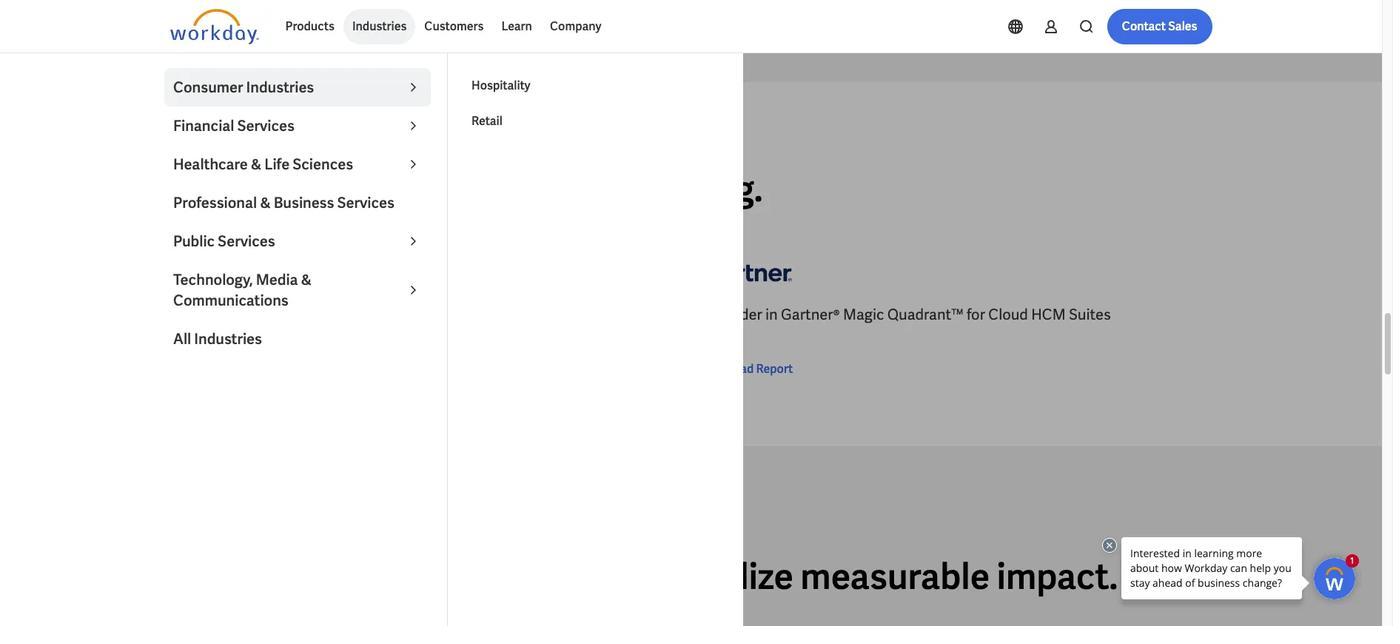 Task type: vqa. For each thing, say whether or not it's contained in the screenshot.
streamline in the left of the page
no



Task type: locate. For each thing, give the bounding box(es) containing it.
services inside the professional & business services link
[[337, 193, 395, 213]]

gartner® inside the a leader in 2023 gartner® magic quadrant™ for cloud erp for service- centric enterprises
[[283, 305, 342, 325]]

1 vertical spatial &
[[260, 193, 271, 213]]

2 vertical spatial industries
[[194, 329, 262, 349]]

media
[[256, 270, 298, 290]]

0 horizontal spatial cloud
[[491, 305, 530, 325]]

finance,
[[347, 166, 475, 212]]

1 horizontal spatial magic
[[843, 305, 884, 325]]

1 vertical spatial services
[[337, 193, 395, 213]]

magic
[[345, 305, 387, 325], [843, 305, 884, 325]]

0 vertical spatial &
[[251, 155, 262, 174]]

leader up read at the bottom of page
[[716, 305, 762, 325]]

sciences
[[293, 155, 353, 174]]

services
[[237, 116, 295, 135], [337, 193, 395, 213], [218, 232, 275, 251]]

0 horizontal spatial leader
[[183, 305, 229, 325]]

gartner® up report on the bottom right of page
[[781, 305, 840, 325]]

a up read report link on the bottom
[[703, 305, 713, 325]]

0 horizontal spatial magic
[[345, 305, 387, 325]]

a leader in gartner® magic quadrant™ for cloud hcm suites
[[703, 305, 1111, 325]]

financial services
[[173, 116, 295, 135]]

& left life
[[251, 155, 262, 174]]

services inside public services dropdown button
[[218, 232, 275, 251]]

learn
[[502, 19, 532, 34]]

technology,
[[173, 270, 253, 290]]

services up technology, media & communications
[[218, 232, 275, 251]]

gartner®
[[283, 305, 342, 325], [781, 305, 840, 325]]

read report link
[[703, 361, 793, 379]]

2 magic from the left
[[843, 305, 884, 325]]

0 horizontal spatial quadrant™
[[390, 305, 466, 325]]

contact sales
[[1122, 19, 1198, 34]]

leader for a leader in 2023 gartner® magic quadrant™ for cloud erp for service- centric enterprises
[[183, 305, 229, 325]]

gartner image
[[170, 251, 259, 293], [703, 251, 792, 293]]

a leader in 2023 gartner® magic quadrant™ for cloud erp for service- centric enterprises
[[170, 305, 640, 345]]

services up the healthcare & life sciences
[[237, 116, 295, 135]]

1 vertical spatial industries
[[246, 78, 314, 97]]

retail
[[472, 113, 503, 129]]

company
[[550, 19, 602, 34]]

1 horizontal spatial leader
[[716, 305, 762, 325]]

1 horizontal spatial in
[[310, 166, 340, 212]]

cloud left erp
[[491, 305, 530, 325]]

gartner® right 2023
[[283, 305, 342, 325]]

read report
[[727, 362, 793, 377]]

services for financial services
[[237, 116, 295, 135]]

consumer industries button
[[164, 68, 431, 107]]

0 vertical spatial industries
[[352, 19, 407, 34]]

3 for from the left
[[967, 305, 985, 325]]

cloud left hcm
[[989, 305, 1028, 325]]

life
[[265, 155, 290, 174]]

enterprises
[[223, 326, 299, 345]]

business
[[274, 193, 334, 213]]

for left erp
[[469, 305, 488, 325]]

companies across all industries realize measurable impact.
[[170, 554, 1118, 600]]

hospitality link
[[463, 68, 729, 104]]

& for business
[[260, 193, 271, 213]]

1 horizontal spatial cloud
[[989, 305, 1028, 325]]

for right erp
[[564, 305, 582, 325]]

technology, media & communications
[[173, 270, 312, 310]]

healthcare
[[173, 155, 248, 174]]

2 gartner® from the left
[[781, 305, 840, 325]]

2 horizontal spatial for
[[967, 305, 985, 325]]

industries inside dropdown button
[[246, 78, 314, 97]]

0 horizontal spatial for
[[469, 305, 488, 325]]

2 gartner image from the left
[[703, 251, 792, 293]]

1 horizontal spatial quadrant™
[[888, 305, 964, 325]]

in inside the a leader in 2023 gartner® magic quadrant™ for cloud erp for service- centric enterprises
[[233, 305, 245, 325]]

1 cloud from the left
[[491, 305, 530, 325]]

& down the healthcare & life sciences
[[260, 193, 271, 213]]

companies
[[170, 554, 353, 600]]

quadrant™
[[390, 305, 466, 325], [888, 305, 964, 325]]

across
[[360, 554, 467, 600]]

& right media
[[301, 270, 312, 290]]

go to the homepage image
[[170, 9, 259, 44]]

all industries
[[173, 329, 262, 349]]

services down the sciences
[[337, 193, 395, 213]]

gartner image for 2023
[[170, 251, 259, 293]]

measurable
[[801, 554, 990, 600]]

1 horizontal spatial for
[[564, 305, 582, 325]]

leader
[[202, 166, 303, 212]]

services inside financial services dropdown button
[[237, 116, 295, 135]]

1 magic from the left
[[345, 305, 387, 325]]

technology, media & communications button
[[164, 261, 431, 320]]

2 vertical spatial &
[[301, 270, 312, 290]]

company button
[[541, 9, 610, 44]]

1 horizontal spatial gartner image
[[703, 251, 792, 293]]

1 quadrant™ from the left
[[390, 305, 466, 325]]

leader
[[183, 305, 229, 325], [716, 305, 762, 325]]

&
[[251, 155, 262, 174], [260, 193, 271, 213], [301, 270, 312, 290]]

contact sales link
[[1107, 9, 1212, 44]]

industries button
[[343, 9, 416, 44]]

industries up financial services dropdown button
[[246, 78, 314, 97]]

1 gartner image from the left
[[170, 251, 259, 293]]

industries for all industries
[[194, 329, 262, 349]]

0 horizontal spatial gartner image
[[170, 251, 259, 293]]

2 vertical spatial services
[[218, 232, 275, 251]]

2 horizontal spatial in
[[766, 305, 778, 325]]

customers
[[425, 19, 484, 34]]

a up all
[[170, 305, 180, 325]]

1 leader from the left
[[183, 305, 229, 325]]

consumer industries
[[173, 78, 314, 97]]

what analysts say
[[170, 131, 276, 144]]

2023
[[248, 305, 280, 325]]

industries
[[352, 19, 407, 34], [246, 78, 314, 97], [194, 329, 262, 349]]

industries down communications
[[194, 329, 262, 349]]

cloud
[[491, 305, 530, 325], [989, 305, 1028, 325]]

financial
[[173, 116, 234, 135]]

customers button
[[416, 9, 493, 44]]

2 leader from the left
[[716, 305, 762, 325]]

analysts
[[203, 131, 255, 144]]

impact.
[[997, 554, 1118, 600]]

1 horizontal spatial gartner®
[[781, 305, 840, 325]]

1 gartner® from the left
[[283, 305, 342, 325]]

& for life
[[251, 155, 262, 174]]

for left hcm
[[967, 305, 985, 325]]

services for public services
[[218, 232, 275, 251]]

industries right products
[[352, 19, 407, 34]]

in
[[310, 166, 340, 212], [233, 305, 245, 325], [766, 305, 778, 325]]

0 horizontal spatial in
[[233, 305, 245, 325]]

a inside the a leader in 2023 gartner® magic quadrant™ for cloud erp for service- centric enterprises
[[170, 305, 180, 325]]

gartner image for gartner®
[[703, 251, 792, 293]]

0 horizontal spatial gartner®
[[283, 305, 342, 325]]

service-
[[585, 305, 640, 325]]

for
[[469, 305, 488, 325], [564, 305, 582, 325], [967, 305, 985, 325]]

erp
[[534, 305, 561, 325]]

leader inside the a leader in 2023 gartner® magic quadrant™ for cloud erp for service- centric enterprises
[[183, 305, 229, 325]]

0 vertical spatial services
[[237, 116, 295, 135]]

a
[[170, 166, 195, 212], [170, 305, 180, 325], [703, 305, 713, 325]]

healthcare & life sciences button
[[164, 145, 431, 184]]

leader up centric at the bottom left of page
[[183, 305, 229, 325]]

a down what
[[170, 166, 195, 212]]

sales
[[1169, 19, 1198, 34]]



Task type: describe. For each thing, give the bounding box(es) containing it.
learn button
[[493, 9, 541, 44]]

a for a leader in finance, hr, and planning.
[[170, 166, 195, 212]]

2 quadrant™ from the left
[[888, 305, 964, 325]]

communications
[[173, 291, 289, 310]]

in for gartner®
[[766, 305, 778, 325]]

suites
[[1069, 305, 1111, 325]]

report
[[756, 362, 793, 377]]

centric
[[170, 326, 220, 345]]

industries
[[519, 554, 681, 600]]

quadrant™ inside the a leader in 2023 gartner® magic quadrant™ for cloud erp for service- centric enterprises
[[390, 305, 466, 325]]

a for a leader in gartner® magic quadrant™ for cloud hcm suites
[[703, 305, 713, 325]]

hr,
[[482, 166, 539, 212]]

leader for a leader in gartner® magic quadrant™ for cloud hcm suites
[[716, 305, 762, 325]]

professional & business services
[[173, 193, 395, 213]]

and
[[546, 166, 607, 212]]

all
[[474, 554, 512, 600]]

magic inside the a leader in 2023 gartner® magic quadrant™ for cloud erp for service- centric enterprises
[[345, 305, 387, 325]]

public services button
[[164, 222, 431, 261]]

products button
[[277, 9, 343, 44]]

professional & business services link
[[164, 184, 431, 222]]

cloud inside the a leader in 2023 gartner® magic quadrant™ for cloud erp for service- centric enterprises
[[491, 305, 530, 325]]

2 cloud from the left
[[989, 305, 1028, 325]]

industries for consumer industries
[[246, 78, 314, 97]]

healthcare & life sciences
[[173, 155, 353, 174]]

& inside technology, media & communications
[[301, 270, 312, 290]]

hcm
[[1032, 305, 1066, 325]]

contact
[[1122, 19, 1166, 34]]

2 for from the left
[[564, 305, 582, 325]]

professional
[[173, 193, 257, 213]]

public services
[[173, 232, 275, 251]]

consumer
[[173, 78, 243, 97]]

1 for from the left
[[469, 305, 488, 325]]

public
[[173, 232, 215, 251]]

what
[[170, 131, 201, 144]]

say
[[257, 131, 276, 144]]

realize
[[688, 554, 794, 600]]

products
[[285, 19, 335, 34]]

hospitality
[[472, 78, 531, 93]]

financial services button
[[164, 107, 431, 145]]

a for a leader in 2023 gartner® magic quadrant™ for cloud erp for service- centric enterprises
[[170, 305, 180, 325]]

industries inside dropdown button
[[352, 19, 407, 34]]

in for finance,
[[310, 166, 340, 212]]

in for 2023
[[233, 305, 245, 325]]

all
[[173, 329, 191, 349]]

retail link
[[463, 104, 729, 139]]

planning.
[[614, 166, 763, 212]]

all industries link
[[164, 320, 431, 358]]

a leader in finance, hr, and planning.
[[170, 166, 763, 212]]

read
[[727, 362, 754, 377]]



